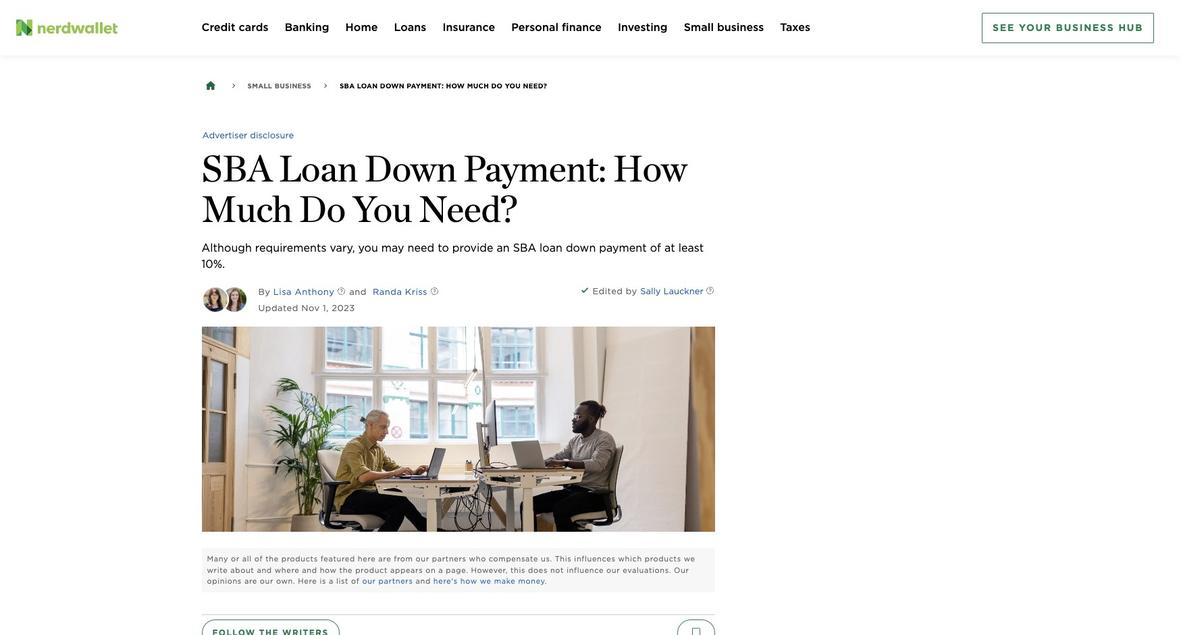 Task type: locate. For each thing, give the bounding box(es) containing it.
0 vertical spatial sba
[[340, 82, 355, 90]]

1 vertical spatial down
[[364, 147, 457, 190]]

of
[[650, 242, 661, 255], [254, 554, 263, 564], [351, 577, 360, 586]]

much
[[467, 82, 489, 90], [202, 187, 292, 231]]

evaluations.
[[623, 566, 671, 575]]

1 horizontal spatial sba
[[340, 82, 355, 90]]

at
[[664, 242, 675, 255]]

of left the at
[[650, 242, 661, 255]]

lauckner
[[663, 286, 703, 296]]

we
[[684, 554, 695, 564], [480, 577, 491, 586]]

least
[[678, 242, 704, 255]]

small inside button
[[684, 21, 714, 34]]

sba loan down payment: how much do you need? down insurance button
[[340, 82, 547, 90]]

breadcrumbs element
[[202, 77, 582, 95]]

1 vertical spatial small
[[247, 82, 272, 90]]

0 vertical spatial do
[[491, 82, 503, 90]]

how
[[320, 566, 337, 575], [460, 577, 477, 586]]

or
[[231, 554, 240, 564]]

influence
[[567, 566, 604, 575]]

much inside sba loan down payment: how much do you need?
[[202, 187, 292, 231]]

1 horizontal spatial you
[[505, 82, 521, 90]]

however,
[[471, 566, 508, 575]]

see
[[993, 22, 1015, 33]]

partners up page.
[[432, 554, 466, 564]]

we down however,
[[480, 577, 491, 586]]

the up the list
[[339, 566, 353, 575]]

an
[[497, 242, 510, 255]]

0 vertical spatial we
[[684, 554, 695, 564]]

banking
[[285, 21, 329, 34]]

1 vertical spatial we
[[480, 577, 491, 586]]

and up here
[[302, 566, 317, 575]]

0 horizontal spatial products
[[281, 554, 318, 564]]

0 horizontal spatial small
[[247, 82, 272, 90]]

this
[[555, 554, 572, 564]]

1 vertical spatial do
[[299, 187, 346, 231]]

see your business hub link
[[982, 12, 1154, 43]]

1 vertical spatial the
[[339, 566, 353, 575]]

credit cards
[[202, 21, 268, 34]]

of right all
[[254, 554, 263, 564]]

down
[[566, 242, 596, 255]]

small business button
[[684, 20, 764, 36]]

0 horizontal spatial how
[[446, 82, 465, 90]]

our
[[416, 554, 429, 564], [606, 566, 620, 575], [260, 577, 274, 586], [362, 577, 376, 586]]

0 horizontal spatial more information about image
[[326, 278, 356, 308]]

payment: inside breadcrumbs element
[[407, 82, 444, 90]]

the up where
[[265, 554, 279, 564]]

0 vertical spatial much
[[467, 82, 489, 90]]

the
[[265, 554, 279, 564], [339, 566, 353, 575]]

need? up provide
[[419, 187, 517, 231]]

1 vertical spatial are
[[244, 577, 257, 586]]

1 horizontal spatial a
[[438, 566, 443, 575]]

small left business
[[684, 21, 714, 34]]

you down 'personal'
[[505, 82, 521, 90]]

1 more information about image from the left
[[326, 278, 356, 308]]

a right the on
[[438, 566, 443, 575]]

1 vertical spatial a
[[329, 577, 334, 586]]

1 horizontal spatial partners
[[432, 554, 466, 564]]

0 vertical spatial down
[[380, 82, 404, 90]]

2 vertical spatial sba
[[513, 242, 536, 255]]

1 horizontal spatial payment:
[[463, 147, 606, 190]]

sally lauckner link
[[640, 285, 703, 298]]

how inside breadcrumbs element
[[446, 82, 465, 90]]

2 more information about image from the left
[[419, 278, 449, 308]]

loan
[[540, 242, 562, 255]]

1 horizontal spatial how
[[460, 577, 477, 586]]

vary,
[[330, 242, 355, 255]]

2 horizontal spatial sba
[[513, 242, 536, 255]]

a
[[438, 566, 443, 575], [329, 577, 334, 586]]

anthony
[[295, 287, 334, 297]]

1 horizontal spatial small
[[684, 21, 714, 34]]

page.
[[446, 566, 468, 575]]

nerdwallet home page image
[[16, 20, 32, 36]]

investing button
[[618, 20, 668, 36]]

0 horizontal spatial you
[[353, 187, 412, 231]]

sba inside breadcrumbs element
[[340, 82, 355, 90]]

how up is
[[320, 566, 337, 575]]

.
[[545, 577, 547, 586]]

1 horizontal spatial need?
[[523, 82, 547, 90]]

you inside sba loan down payment: how much do you need?
[[353, 187, 412, 231]]

2 horizontal spatial of
[[650, 242, 661, 255]]

1 vertical spatial you
[[353, 187, 412, 231]]

partners
[[432, 554, 466, 564], [379, 577, 413, 586]]

how
[[446, 82, 465, 90], [613, 147, 687, 190]]

need? down 'personal'
[[523, 82, 547, 90]]

randa
[[373, 287, 402, 297]]

much up although
[[202, 187, 292, 231]]

0 vertical spatial need?
[[523, 82, 547, 90]]

products
[[281, 554, 318, 564], [645, 554, 681, 564]]

updated
[[258, 303, 298, 313]]

0 vertical spatial partners
[[432, 554, 466, 564]]

0 vertical spatial small
[[684, 21, 714, 34]]

appears
[[390, 566, 423, 575]]

do up vary,
[[299, 187, 346, 231]]

0 vertical spatial are
[[378, 554, 391, 564]]

us.
[[541, 554, 552, 564]]

1 horizontal spatial much
[[467, 82, 489, 90]]

personal finance
[[511, 21, 602, 34]]

more information about image for lisa anthony
[[326, 278, 356, 308]]

how down page.
[[460, 577, 477, 586]]

0 horizontal spatial business
[[275, 82, 311, 90]]

our left own.
[[260, 577, 274, 586]]

2 products from the left
[[645, 554, 681, 564]]

sba inside although requirements vary, you may need to provide an sba loan down payment of at least 10%.
[[513, 242, 536, 255]]

1 horizontal spatial do
[[491, 82, 503, 90]]

business
[[1056, 22, 1114, 33], [275, 82, 311, 90]]

of right the list
[[351, 577, 360, 586]]

0 horizontal spatial sba
[[202, 147, 272, 190]]

0 vertical spatial loan
[[357, 82, 378, 90]]

are up product
[[378, 554, 391, 564]]

products up evaluations.
[[645, 554, 681, 564]]

0 vertical spatial a
[[438, 566, 443, 575]]

small for small business
[[247, 82, 272, 90]]

more information about image down although requirements vary, you may need to provide an sba loan down payment of at least 10%.
[[419, 278, 449, 308]]

0 vertical spatial sba loan down payment: how much do you need?
[[340, 82, 547, 90]]

1 vertical spatial loan
[[279, 147, 358, 190]]

0 horizontal spatial a
[[329, 577, 334, 586]]

0 horizontal spatial of
[[254, 554, 263, 564]]

0 horizontal spatial how
[[320, 566, 337, 575]]

here's how we make money link
[[433, 577, 545, 586]]

0 vertical spatial the
[[265, 554, 279, 564]]

small right back to nerdwallet homepage image
[[247, 82, 272, 90]]

more information about image right "nov" at the left top of the page
[[326, 278, 356, 308]]

1 vertical spatial payment:
[[463, 147, 606, 190]]

business down banking "button"
[[275, 82, 311, 90]]

a right is
[[329, 577, 334, 586]]

1 vertical spatial business
[[275, 82, 311, 90]]

list
[[336, 577, 349, 586]]

0 horizontal spatial much
[[202, 187, 292, 231]]

taxes button
[[780, 20, 810, 36]]

1 horizontal spatial we
[[684, 554, 695, 564]]

products up where
[[281, 554, 318, 564]]

1 vertical spatial how
[[613, 147, 687, 190]]

0 vertical spatial of
[[650, 242, 661, 255]]

our down which
[[606, 566, 620, 575]]

partners down appears
[[379, 577, 413, 586]]

your
[[1019, 22, 1052, 33]]

do inside breadcrumbs element
[[491, 82, 503, 90]]

1 vertical spatial need?
[[419, 187, 517, 231]]

0 horizontal spatial do
[[299, 187, 346, 231]]

do
[[491, 82, 503, 90], [299, 187, 346, 231]]

1 horizontal spatial more information about image
[[419, 278, 449, 308]]

1 vertical spatial of
[[254, 554, 263, 564]]

more information about image
[[695, 277, 725, 307]]

0 vertical spatial payment:
[[407, 82, 444, 90]]

0 horizontal spatial the
[[265, 554, 279, 564]]

our partners and here's how we make money .
[[362, 577, 547, 586]]

are down about
[[244, 577, 257, 586]]

our down product
[[362, 577, 376, 586]]

small inside breadcrumbs element
[[247, 82, 272, 90]]

payment:
[[407, 82, 444, 90], [463, 147, 606, 190]]

0 vertical spatial you
[[505, 82, 521, 90]]

back to nerdwallet homepage image
[[204, 80, 216, 92]]

edited by sally lauckner
[[593, 286, 703, 296]]

1 vertical spatial how
[[460, 577, 477, 586]]

1 vertical spatial sba
[[202, 147, 272, 190]]

0 horizontal spatial payment:
[[407, 82, 444, 90]]

0 vertical spatial business
[[1056, 22, 1114, 33]]

you up may
[[353, 187, 412, 231]]

business left hub
[[1056, 22, 1114, 33]]

much down insurance button
[[467, 82, 489, 90]]

lisa anthony image
[[203, 288, 227, 312]]

1 horizontal spatial business
[[1056, 22, 1114, 33]]

sba loan down payment: how much do you need?
[[340, 82, 547, 90], [202, 147, 687, 231]]

provide
[[452, 242, 493, 255]]

2 vertical spatial of
[[351, 577, 360, 586]]

sba loan down payment: how much do you need? up to
[[202, 147, 687, 231]]

1 vertical spatial much
[[202, 187, 292, 231]]

1 horizontal spatial how
[[613, 147, 687, 190]]

1 horizontal spatial products
[[645, 554, 681, 564]]

1 horizontal spatial are
[[378, 554, 391, 564]]

you
[[505, 82, 521, 90], [353, 187, 412, 231]]

not
[[550, 566, 564, 575]]

1 vertical spatial partners
[[379, 577, 413, 586]]

nov
[[301, 303, 320, 313]]

insurance button
[[443, 20, 495, 36]]

more information about image
[[326, 278, 356, 308], [419, 278, 449, 308]]

and right about
[[257, 566, 272, 575]]

updated nov 1, 2023
[[258, 303, 355, 313]]

many
[[207, 554, 228, 564]]

we up our
[[684, 554, 695, 564]]

randa kriss
[[373, 287, 427, 297]]

make
[[494, 577, 516, 586]]

0 vertical spatial how
[[320, 566, 337, 575]]

0 horizontal spatial need?
[[419, 187, 517, 231]]

need?
[[523, 82, 547, 90], [419, 187, 517, 231]]

do down insurance button
[[491, 82, 503, 90]]

banking button
[[285, 20, 329, 36]]

1 horizontal spatial the
[[339, 566, 353, 575]]

0 vertical spatial how
[[446, 82, 465, 90]]



Task type: vqa. For each thing, say whether or not it's contained in the screenshot.
the use
no



Task type: describe. For each thing, give the bounding box(es) containing it.
you inside breadcrumbs element
[[505, 82, 521, 90]]

here
[[298, 577, 317, 586]]

lisa
[[273, 287, 292, 297]]

1 products from the left
[[281, 554, 318, 564]]

much inside breadcrumbs element
[[467, 82, 489, 90]]

to
[[438, 242, 449, 255]]

hub
[[1118, 22, 1143, 33]]

and up 2023
[[346, 287, 366, 297]]

opinions
[[207, 577, 242, 586]]

taxes
[[780, 21, 810, 34]]

lisa anthony
[[273, 287, 334, 297]]

business inside breadcrumbs element
[[275, 82, 311, 90]]

sba loan down payment: how much do you need? inside breadcrumbs element
[[340, 82, 547, 90]]

here
[[358, 554, 376, 564]]

payment: inside sba loan down payment: how much do you need?
[[463, 147, 606, 190]]

who
[[469, 554, 486, 564]]

where
[[275, 566, 299, 575]]

0 horizontal spatial partners
[[379, 577, 413, 586]]

1,
[[323, 303, 329, 313]]

our up the on
[[416, 554, 429, 564]]

small business
[[247, 82, 311, 90]]

nerdwallet home page link
[[16, 20, 185, 36]]

do inside sba loan down payment: how much do you need?
[[299, 187, 346, 231]]

our partners link
[[362, 577, 413, 586]]

how inside sba loan down payment: how much do you need?
[[613, 147, 687, 190]]

about
[[230, 566, 254, 575]]

10%.
[[202, 258, 225, 271]]

of inside although requirements vary, you may need to provide an sba loan down payment of at least 10%.
[[650, 242, 661, 255]]

credit
[[202, 21, 235, 34]]

here's
[[433, 577, 458, 586]]

investing
[[618, 21, 668, 34]]

article save button image
[[677, 620, 715, 635]]

loan inside sba loan down payment: how much do you need?
[[279, 147, 358, 190]]

which
[[618, 554, 642, 564]]

many or all of the products featured here are from our partners who compensate us. this influences which products we write about and where and how the product appears on a page. however, this does not influence our evaluations. our opinions are our own. here is a list of
[[207, 554, 695, 586]]

although requirements vary, you may need to provide an sba loan down payment of at least 10%.
[[202, 242, 704, 271]]

see your business hub
[[993, 22, 1143, 33]]

partners inside many or all of the products featured here are from our partners who compensate us. this influences which products we write about and where and how the product appears on a page. however, this does not influence our evaluations. our opinions are our own. here is a list of
[[432, 554, 466, 564]]

edited
[[593, 286, 623, 296]]

personal finance button
[[511, 20, 602, 36]]

may
[[381, 242, 404, 255]]

finance
[[562, 21, 602, 34]]

on
[[426, 566, 436, 575]]

own.
[[276, 577, 295, 586]]

all
[[242, 554, 252, 564]]

payment
[[599, 242, 647, 255]]

we inside many or all of the products featured here are from our partners who compensate us. this influences which products we write about and where and how the product appears on a page. however, this does not influence our evaluations. our opinions are our own. here is a list of
[[684, 554, 695, 564]]

0 horizontal spatial are
[[244, 577, 257, 586]]

loan inside breadcrumbs element
[[357, 82, 378, 90]]

sally
[[640, 286, 661, 296]]

money
[[518, 577, 545, 586]]

2023
[[332, 303, 355, 313]]

cards
[[239, 21, 268, 34]]

personal
[[511, 21, 558, 34]]

0 horizontal spatial we
[[480, 577, 491, 586]]

is
[[320, 577, 326, 586]]

randa kriss image
[[222, 288, 246, 312]]

credit cards button
[[202, 20, 268, 36]]

home button
[[345, 20, 378, 36]]

need? inside breadcrumbs element
[[523, 82, 547, 90]]

1 horizontal spatial of
[[351, 577, 360, 586]]

product
[[355, 566, 388, 575]]

need? inside sba loan down payment: how much do you need?
[[419, 187, 517, 231]]

our
[[674, 566, 689, 575]]

insurance
[[443, 21, 495, 34]]

compensate
[[489, 554, 538, 564]]

lisa anthony link
[[273, 287, 334, 297]]

from
[[394, 554, 413, 564]]

advertiser disclosure image
[[202, 121, 294, 150]]

kriss
[[405, 287, 427, 297]]

down inside breadcrumbs element
[[380, 82, 404, 90]]

home
[[345, 21, 378, 34]]

how inside many or all of the products featured here are from our partners who compensate us. this influences which products we write about and where and how the product appears on a page. however, this does not influence our evaluations. our opinions are our own. here is a list of
[[320, 566, 337, 575]]

randa kriss link
[[373, 287, 427, 297]]

1 vertical spatial sba loan down payment: how much do you need?
[[202, 147, 687, 231]]

loans button
[[394, 20, 426, 36]]

does
[[528, 566, 548, 575]]

sba inside sba loan down payment: how much do you need?
[[202, 147, 272, 190]]

need
[[408, 242, 434, 255]]

loans
[[394, 21, 426, 34]]

write
[[207, 566, 228, 575]]

down inside sba loan down payment: how much do you need?
[[364, 147, 457, 190]]

featured
[[321, 554, 355, 564]]

influences
[[574, 554, 616, 564]]

and down the on
[[416, 577, 431, 586]]

you
[[358, 242, 378, 255]]

by
[[626, 286, 637, 296]]

by
[[258, 287, 270, 297]]

small for small business
[[684, 21, 714, 34]]

small business link
[[247, 78, 311, 94]]

small business
[[684, 21, 764, 34]]

although
[[202, 242, 252, 255]]

business
[[717, 21, 764, 34]]

more information about image for randa kriss
[[419, 278, 449, 308]]

requirements
[[255, 242, 327, 255]]



